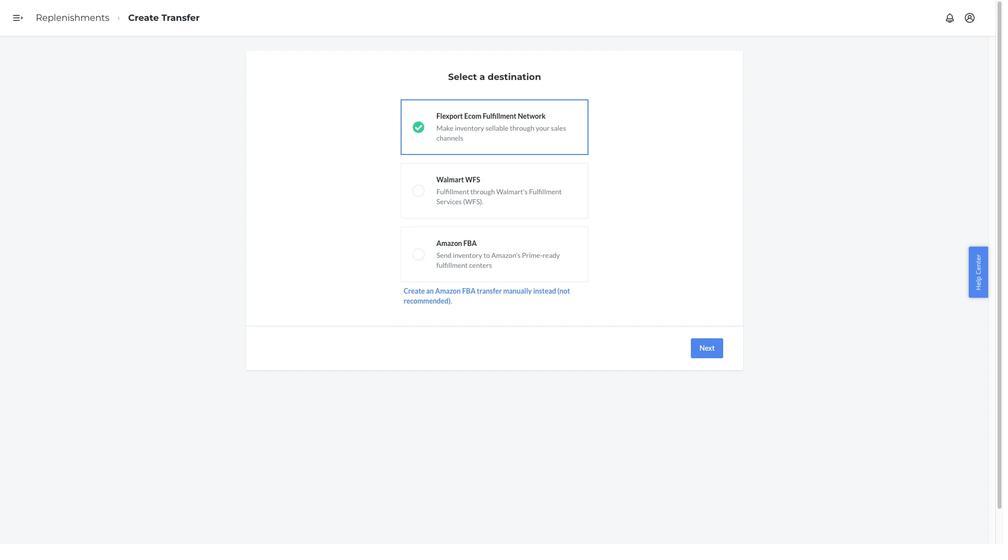 Task type: vqa. For each thing, say whether or not it's contained in the screenshot.
Account
no



Task type: describe. For each thing, give the bounding box(es) containing it.
fba inside create an amazon fba transfer manually instead (not recommended)
[[462, 287, 476, 295]]

transfer
[[477, 287, 502, 295]]

(wfs).
[[463, 197, 484, 206]]

to
[[484, 251, 490, 260]]

make
[[437, 124, 454, 132]]

manually
[[504, 287, 532, 295]]

a
[[480, 72, 485, 83]]

create for create transfer
[[128, 12, 159, 23]]

ecom
[[465, 112, 482, 120]]

inventory inside amazon fba send inventory to amazon's prime-ready fulfillment centers
[[453, 251, 483, 260]]

help center button
[[970, 247, 989, 298]]

(not
[[558, 287, 570, 295]]

fulfillment for services
[[437, 188, 469, 196]]

inventory inside flexport ecom fulfillment network make inventory sellable through your sales channels
[[455, 124, 484, 132]]

amazon inside create an amazon fba transfer manually instead (not recommended)
[[435, 287, 461, 295]]

sales
[[551, 124, 566, 132]]

next button
[[692, 339, 724, 359]]

next
[[700, 344, 715, 353]]

through inside walmart wfs fulfillment through walmart's fulfillment services (wfs).
[[471, 188, 495, 196]]

transfer
[[161, 12, 200, 23]]

walmart wfs fulfillment through walmart's fulfillment services (wfs).
[[437, 176, 562, 206]]

instead
[[533, 287, 556, 295]]

create transfer link
[[128, 12, 200, 23]]

create an amazon fba transfer manually instead (not recommended)
[[404, 287, 570, 305]]

wfs
[[466, 176, 480, 184]]

replenishments
[[36, 12, 109, 23]]

help center
[[975, 254, 983, 290]]

sellable
[[486, 124, 509, 132]]

fulfillment
[[437, 261, 468, 270]]

create an amazon fba transfer manually instead (not recommended) link
[[404, 287, 570, 305]]

open account menu image
[[964, 12, 976, 24]]

walmart's
[[497, 188, 528, 196]]

walmart
[[437, 176, 464, 184]]



Task type: locate. For each thing, give the bounding box(es) containing it.
replenishments link
[[36, 12, 109, 23]]

fulfillment
[[483, 112, 517, 120], [437, 188, 469, 196], [529, 188, 562, 196]]

inventory
[[455, 124, 484, 132], [453, 251, 483, 260]]

0 horizontal spatial create
[[128, 12, 159, 23]]

services
[[437, 197, 462, 206]]

inventory down the ecom
[[455, 124, 484, 132]]

0 vertical spatial fba
[[464, 239, 477, 248]]

create left transfer
[[128, 12, 159, 23]]

inventory up centers on the top left of the page
[[453, 251, 483, 260]]

centers
[[469, 261, 492, 270]]

fulfillment for sellable
[[483, 112, 517, 120]]

destination
[[488, 72, 541, 83]]

fba up centers on the top left of the page
[[464, 239, 477, 248]]

1 vertical spatial create
[[404, 287, 425, 295]]

through inside flexport ecom fulfillment network make inventory sellable through your sales channels
[[510, 124, 535, 132]]

1 vertical spatial through
[[471, 188, 495, 196]]

1 horizontal spatial create
[[404, 287, 425, 295]]

create inside create an amazon fba transfer manually instead (not recommended)
[[404, 287, 425, 295]]

create inside breadcrumbs navigation
[[128, 12, 159, 23]]

0 horizontal spatial fulfillment
[[437, 188, 469, 196]]

prime-
[[522, 251, 543, 260]]

2 horizontal spatial fulfillment
[[529, 188, 562, 196]]

fba left transfer
[[462, 287, 476, 295]]

through up (wfs).
[[471, 188, 495, 196]]

select a destination
[[448, 72, 541, 83]]

check circle image
[[413, 121, 425, 133]]

fulfillment up sellable
[[483, 112, 517, 120]]

0 vertical spatial through
[[510, 124, 535, 132]]

0 vertical spatial create
[[128, 12, 159, 23]]

0 vertical spatial amazon
[[437, 239, 462, 248]]

amazon
[[437, 239, 462, 248], [435, 287, 461, 295]]

0 horizontal spatial through
[[471, 188, 495, 196]]

recommended)
[[404, 297, 451, 305]]

your
[[536, 124, 550, 132]]

help
[[975, 276, 983, 290]]

amazon up .
[[435, 287, 461, 295]]

flexport
[[437, 112, 463, 120]]

center
[[975, 254, 983, 275]]

fulfillment inside flexport ecom fulfillment network make inventory sellable through your sales channels
[[483, 112, 517, 120]]

0 vertical spatial inventory
[[455, 124, 484, 132]]

1 vertical spatial amazon
[[435, 287, 461, 295]]

flexport ecom fulfillment network make inventory sellable through your sales channels
[[437, 112, 566, 142]]

amazon fba send inventory to amazon's prime-ready fulfillment centers
[[437, 239, 560, 270]]

fba inside amazon fba send inventory to amazon's prime-ready fulfillment centers
[[464, 239, 477, 248]]

create transfer
[[128, 12, 200, 23]]

network
[[518, 112, 546, 120]]

breadcrumbs navigation
[[28, 3, 208, 32]]

1 horizontal spatial fulfillment
[[483, 112, 517, 120]]

an
[[426, 287, 434, 295]]

fulfillment up services
[[437, 188, 469, 196]]

1 vertical spatial fba
[[462, 287, 476, 295]]

amazon inside amazon fba send inventory to amazon's prime-ready fulfillment centers
[[437, 239, 462, 248]]

create left an
[[404, 287, 425, 295]]

1 vertical spatial inventory
[[453, 251, 483, 260]]

1 horizontal spatial through
[[510, 124, 535, 132]]

channels
[[437, 134, 464, 142]]

open navigation image
[[12, 12, 24, 24]]

.
[[451, 297, 452, 305]]

select
[[448, 72, 477, 83]]

fulfillment right walmart's
[[529, 188, 562, 196]]

amazon's
[[492, 251, 521, 260]]

amazon up send
[[437, 239, 462, 248]]

open notifications image
[[944, 12, 956, 24]]

create
[[128, 12, 159, 23], [404, 287, 425, 295]]

through down network
[[510, 124, 535, 132]]

create for create an amazon fba transfer manually instead (not recommended)
[[404, 287, 425, 295]]

ready
[[543, 251, 560, 260]]

send
[[437, 251, 452, 260]]

through
[[510, 124, 535, 132], [471, 188, 495, 196]]

fba
[[464, 239, 477, 248], [462, 287, 476, 295]]



